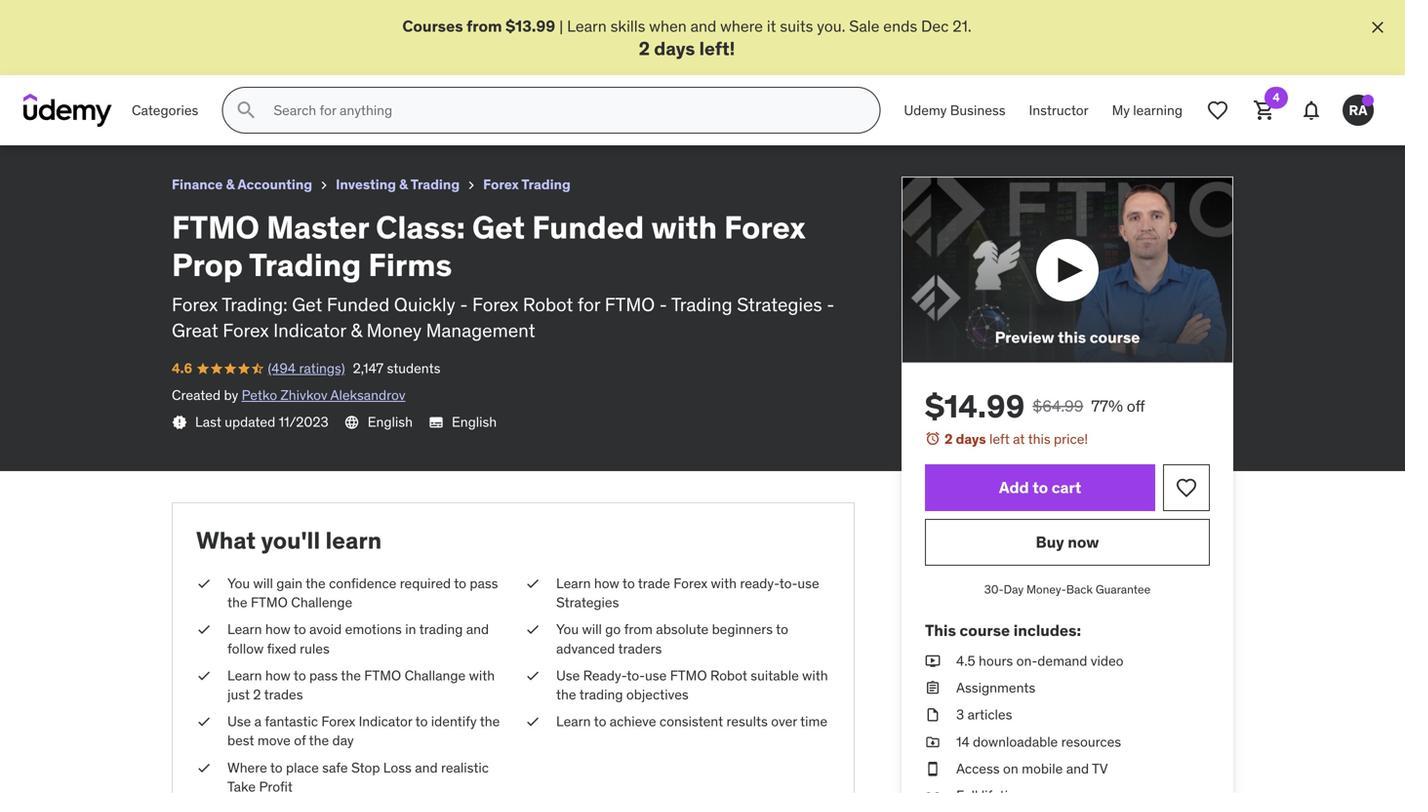 Task type: vqa. For each thing, say whether or not it's contained in the screenshot.
organizations
no



Task type: locate. For each thing, give the bounding box(es) containing it.
2
[[639, 37, 650, 60], [945, 430, 953, 448], [253, 686, 261, 704]]

1 vertical spatial class:
[[376, 208, 465, 247]]

2 vertical spatial 2
[[253, 686, 261, 704]]

ftmo down the gain
[[251, 594, 288, 612]]

0 vertical spatial robot
[[523, 293, 573, 316]]

management
[[426, 319, 536, 342]]

profit
[[259, 778, 293, 794]]

0 horizontal spatial 2
[[253, 686, 261, 704]]

you down what
[[227, 575, 250, 593]]

firms inside ftmo master class: get funded with forex prop trading firms forex trading: get funded quickly - forex robot for ftmo - trading strategies - great forex indicator & money management
[[368, 245, 452, 284]]

avoid
[[310, 621, 342, 639]]

day
[[1004, 582, 1024, 598]]

ra
[[1350, 101, 1368, 119]]

prop up trading:
[[172, 245, 243, 284]]

to up profit
[[270, 759, 283, 777]]

0 vertical spatial will
[[253, 575, 273, 593]]

firms up quickly
[[368, 245, 452, 284]]

3 - from the left
[[827, 293, 835, 316]]

ends
[[884, 16, 918, 36]]

1 horizontal spatial use
[[798, 575, 820, 593]]

to left cart
[[1033, 478, 1049, 498]]

includes:
[[1014, 621, 1082, 641]]

and right "loss"
[[415, 759, 438, 777]]

will left the gain
[[253, 575, 273, 593]]

14
[[957, 733, 970, 751]]

to right beginners
[[776, 621, 789, 639]]

1 english from the left
[[368, 414, 413, 431]]

get up categories
[[166, 8, 192, 28]]

to- down traders
[[627, 667, 645, 685]]

categories
[[132, 101, 199, 119]]

trading right in
[[419, 621, 463, 639]]

learn up just
[[227, 667, 262, 685]]

use left a
[[227, 713, 251, 731]]

funded up the money
[[327, 293, 390, 316]]

forex inside learn how to trade forex with ready-to-use strategies
[[674, 575, 708, 593]]

$14.99
[[925, 387, 1025, 426]]

4.5 hours on-demand video
[[957, 653, 1124, 670]]

Search for anything text field
[[270, 94, 856, 127]]

0 horizontal spatial use
[[227, 713, 251, 731]]

1 horizontal spatial trading
[[580, 686, 623, 704]]

1 vertical spatial 2
[[945, 430, 953, 448]]

english down aleksandrov at left
[[368, 414, 413, 431]]

accounting
[[238, 176, 313, 193]]

2 horizontal spatial -
[[827, 293, 835, 316]]

traders
[[618, 640, 662, 658]]

2 horizontal spatial &
[[399, 176, 408, 193]]

use for best
[[227, 713, 251, 731]]

1 horizontal spatial class:
[[376, 208, 465, 247]]

0 vertical spatial master
[[63, 8, 114, 28]]

with inside learn how to trade forex with ready-to-use strategies
[[711, 575, 737, 593]]

0 horizontal spatial -
[[460, 293, 468, 316]]

over
[[771, 713, 798, 731]]

and inside courses from $13.99 | learn skills when and where it suits you. sale ends dec 21. 2 days left!
[[691, 16, 717, 36]]

days down when
[[654, 37, 695, 60]]

will
[[253, 575, 273, 593], [582, 621, 602, 639]]

1 horizontal spatial get
[[292, 293, 322, 316]]

0 vertical spatial you
[[227, 575, 250, 593]]

fantastic
[[265, 713, 318, 731]]

this right at
[[1029, 430, 1051, 448]]

21.
[[953, 16, 972, 36]]

1 vertical spatial strategies
[[556, 594, 619, 612]]

pass inside 'you will gain the confidence required to pass the ftmo challenge'
[[470, 575, 498, 593]]

course up the 77%
[[1090, 327, 1141, 347]]

with inside use ready-to-use ftmo robot suitable with the trading objectives
[[803, 667, 829, 685]]

petko
[[242, 387, 277, 404]]

2 inside the learn how to pass the ftmo challange with just 2 trades
[[253, 686, 261, 704]]

to inside 'you will gain the confidence required to pass the ftmo challenge'
[[454, 575, 467, 593]]

1 vertical spatial from
[[624, 621, 653, 639]]

1 horizontal spatial robot
[[711, 667, 748, 685]]

1 vertical spatial will
[[582, 621, 602, 639]]

will inside the you will go from absolute beginners to advanced traders
[[582, 621, 602, 639]]

at
[[1013, 430, 1026, 448]]

the right of
[[309, 732, 329, 750]]

trading down ready-
[[580, 686, 623, 704]]

1 vertical spatial how
[[265, 621, 291, 639]]

you
[[227, 575, 250, 593], [556, 621, 579, 639]]

class: for ftmo master class: get funded with forex prop trading firms forex trading: get funded quickly - forex robot for ftmo - trading strategies - great forex indicator & money management
[[376, 208, 465, 247]]

0 horizontal spatial class:
[[118, 8, 162, 28]]

1 horizontal spatial use
[[556, 667, 580, 685]]

trading inside use ready-to-use ftmo robot suitable with the trading objectives
[[580, 686, 623, 704]]

0 vertical spatial get
[[166, 8, 192, 28]]

and
[[691, 16, 717, 36], [466, 621, 489, 639], [415, 759, 438, 777], [1067, 760, 1090, 778]]

days inside courses from $13.99 | learn skills when and where it suits you. sale ends dec 21. 2 days left!
[[654, 37, 695, 60]]

add to cart button
[[925, 465, 1156, 512]]

to up trades
[[294, 667, 306, 685]]

my learning
[[1113, 101, 1183, 119]]

you will go from absolute beginners to advanced traders
[[556, 621, 789, 658]]

0 horizontal spatial indicator
[[273, 319, 346, 342]]

learn inside courses from $13.99 | learn skills when and where it suits you. sale ends dec 21. 2 days left!
[[567, 16, 607, 36]]

take
[[227, 778, 256, 794]]

1 horizontal spatial -
[[660, 293, 668, 316]]

the down advanced
[[556, 686, 577, 704]]

the down learn how to avoid emotions in trading and follow fixed rules
[[341, 667, 361, 685]]

this course includes:
[[925, 621, 1082, 641]]

0 vertical spatial from
[[467, 16, 502, 36]]

udemy business link
[[893, 87, 1018, 134]]

0 horizontal spatial strategies
[[556, 594, 619, 612]]

0 horizontal spatial trading
[[419, 621, 463, 639]]

where to place safe stop loss and realistic take profit
[[227, 759, 489, 794]]

ra link
[[1336, 87, 1382, 134]]

2 right alarm image
[[945, 430, 953, 448]]

from up traders
[[624, 621, 653, 639]]

1 horizontal spatial indicator
[[359, 713, 413, 731]]

you have alerts image
[[1363, 95, 1375, 107]]

0 vertical spatial to-
[[780, 575, 798, 593]]

1 horizontal spatial you
[[556, 621, 579, 639]]

1 horizontal spatial strategies
[[737, 293, 823, 316]]

to inside where to place safe stop loss and realistic take profit
[[270, 759, 283, 777]]

and up left!
[[691, 16, 717, 36]]

0 horizontal spatial to-
[[627, 667, 645, 685]]

use inside use ready-to-use ftmo robot suitable with the trading objectives
[[556, 667, 580, 685]]

0 horizontal spatial robot
[[523, 293, 573, 316]]

0 vertical spatial use
[[798, 575, 820, 593]]

created
[[172, 387, 221, 404]]

1 vertical spatial trading
[[580, 686, 623, 704]]

you inside the you will go from absolute beginners to advanced traders
[[556, 621, 579, 639]]

left!
[[700, 37, 736, 60]]

1 horizontal spatial wishlist image
[[1207, 99, 1230, 122]]

1 horizontal spatial to-
[[780, 575, 798, 593]]

the right identify
[[480, 713, 500, 731]]

xsmall image for use a fantastic forex indicator to identify the best move of the day
[[196, 713, 212, 732]]

1 vertical spatial firms
[[368, 245, 452, 284]]

learn
[[567, 16, 607, 36], [556, 575, 591, 593], [227, 621, 262, 639], [227, 667, 262, 685], [556, 713, 591, 731]]

robot left for
[[523, 293, 573, 316]]

learn to achieve consistent results over time
[[556, 713, 828, 731]]

0 horizontal spatial from
[[467, 16, 502, 36]]

english right closed captions icon
[[452, 414, 497, 431]]

learn up advanced
[[556, 575, 591, 593]]

0 horizontal spatial prop
[[172, 245, 243, 284]]

0 vertical spatial use
[[556, 667, 580, 685]]

use inside use ready-to-use ftmo robot suitable with the trading objectives
[[645, 667, 667, 685]]

this right preview
[[1058, 327, 1087, 347]]

0 vertical spatial course
[[1090, 327, 1141, 347]]

1 horizontal spatial 2
[[639, 37, 650, 60]]

pass
[[470, 575, 498, 593], [310, 667, 338, 685]]

funded for ftmo master class: get funded with forex prop trading firms
[[196, 8, 252, 28]]

master down the accounting
[[267, 208, 369, 247]]

close image
[[1369, 18, 1388, 37]]

indicator inside use a fantastic forex indicator to identify the best move of the day
[[359, 713, 413, 731]]

the
[[306, 575, 326, 593], [227, 594, 248, 612], [341, 667, 361, 685], [556, 686, 577, 704], [480, 713, 500, 731], [309, 732, 329, 750]]

and inside learn how to avoid emotions in trading and follow fixed rules
[[466, 621, 489, 639]]

prop
[[336, 8, 372, 28], [172, 245, 243, 284]]

indicator down the learn how to pass the ftmo challange with just 2 trades
[[359, 713, 413, 731]]

how
[[594, 575, 620, 593], [265, 621, 291, 639], [265, 667, 291, 685]]

0 vertical spatial how
[[594, 575, 620, 593]]

firms
[[435, 8, 476, 28], [368, 245, 452, 284]]

learn right the |
[[567, 16, 607, 36]]

indicator up '(494 ratings)'
[[273, 319, 346, 342]]

1 vertical spatial get
[[472, 208, 525, 247]]

absolute
[[656, 621, 709, 639]]

0 horizontal spatial get
[[166, 8, 192, 28]]

ftmo inside use ready-to-use ftmo robot suitable with the trading objectives
[[670, 667, 707, 685]]

to- up suitable
[[780, 575, 798, 593]]

0 vertical spatial 2
[[639, 37, 650, 60]]

you for you will gain the confidence required to pass the ftmo challenge
[[227, 575, 250, 593]]

learn for and
[[227, 621, 262, 639]]

0 horizontal spatial course
[[960, 621, 1011, 641]]

to inside learn how to avoid emotions in trading and follow fixed rules
[[294, 621, 306, 639]]

2 - from the left
[[660, 293, 668, 316]]

trading inside learn how to avoid emotions in trading and follow fixed rules
[[419, 621, 463, 639]]

will inside 'you will gain the confidence required to pass the ftmo challenge'
[[253, 575, 273, 593]]

strategies inside ftmo master class: get funded with forex prop trading firms forex trading: get funded quickly - forex robot for ftmo - trading strategies - great forex indicator & money management
[[737, 293, 823, 316]]

0 vertical spatial strategies
[[737, 293, 823, 316]]

& right investing
[[399, 176, 408, 193]]

2 days left at this price!
[[945, 430, 1089, 448]]

xsmall image for 4.5 hours on-demand video
[[925, 652, 941, 671]]

from inside courses from $13.99 | learn skills when and where it suits you. sale ends dec 21. 2 days left!
[[467, 16, 502, 36]]

pass down rules
[[310, 667, 338, 685]]

1 vertical spatial prop
[[172, 245, 243, 284]]

how inside the learn how to pass the ftmo challange with just 2 trades
[[265, 667, 291, 685]]

how up trades
[[265, 667, 291, 685]]

ftmo up the objectives
[[670, 667, 707, 685]]

0 horizontal spatial &
[[226, 176, 235, 193]]

2 right just
[[253, 686, 261, 704]]

learn inside the learn how to pass the ftmo challange with just 2 trades
[[227, 667, 262, 685]]

funded for ftmo master class: get funded with forex prop trading firms forex trading: get funded quickly - forex robot for ftmo - trading strategies - great forex indicator & money management
[[532, 208, 645, 247]]

1 horizontal spatial english
[[452, 414, 497, 431]]

with inside ftmo master class: get funded with forex prop trading firms forex trading: get funded quickly - forex robot for ftmo - trading strategies - great forex indicator & money management
[[652, 208, 718, 247]]

class: up categories
[[118, 8, 162, 28]]

1 vertical spatial robot
[[711, 667, 748, 685]]

how for strategies
[[594, 575, 620, 593]]

0 vertical spatial class:
[[118, 8, 162, 28]]

ftmo down learn how to avoid emotions in trading and follow fixed rules
[[364, 667, 401, 685]]

use down advanced
[[556, 667, 580, 685]]

indicator
[[273, 319, 346, 342], [359, 713, 413, 731]]

learn inside learn how to avoid emotions in trading and follow fixed rules
[[227, 621, 262, 639]]

wishlist image
[[1207, 99, 1230, 122], [1175, 476, 1199, 500]]

robot left suitable
[[711, 667, 748, 685]]

0 vertical spatial trading
[[419, 621, 463, 639]]

1 horizontal spatial this
[[1058, 327, 1087, 347]]

to inside the learn how to pass the ftmo challange with just 2 trades
[[294, 667, 306, 685]]

master inside ftmo master class: get funded with forex prop trading firms forex trading: get funded quickly - forex robot for ftmo - trading strategies - great forex indicator & money management
[[267, 208, 369, 247]]

skills
[[611, 16, 646, 36]]

learn for with
[[227, 667, 262, 685]]

1 vertical spatial this
[[1029, 430, 1051, 448]]

learn inside learn how to trade forex with ready-to-use strategies
[[556, 575, 591, 593]]

to-
[[780, 575, 798, 593], [627, 667, 645, 685]]

use inside use a fantastic forex indicator to identify the best move of the day
[[227, 713, 251, 731]]

1 horizontal spatial &
[[351, 319, 362, 342]]

class: down investing & trading 'link' on the left top of page
[[376, 208, 465, 247]]

& for accounting
[[226, 176, 235, 193]]

you.
[[817, 16, 846, 36]]

days left left
[[956, 430, 987, 448]]

from left the $13.99
[[467, 16, 502, 36]]

how inside learn how to avoid emotions in trading and follow fixed rules
[[265, 621, 291, 639]]

sale
[[850, 16, 880, 36]]

xsmall image for 14 downloadable resources
[[925, 733, 941, 752]]

2 horizontal spatial funded
[[532, 208, 645, 247]]

how up 'fixed'
[[265, 621, 291, 639]]

preview
[[995, 327, 1055, 347]]

2 horizontal spatial 2
[[945, 430, 953, 448]]

use a fantastic forex indicator to identify the best move of the day
[[227, 713, 500, 750]]

it
[[767, 16, 777, 36]]

will up advanced
[[582, 621, 602, 639]]

you up advanced
[[556, 621, 579, 639]]

with for ftmo master class: get funded with forex prop trading firms
[[255, 8, 288, 28]]

indicator inside ftmo master class: get funded with forex prop trading firms forex trading: get funded quickly - forex robot for ftmo - trading strategies - great forex indicator & money management
[[273, 319, 346, 342]]

xsmall image for 3 articles
[[925, 706, 941, 725]]

you inside 'you will gain the confidence required to pass the ftmo challenge'
[[227, 575, 250, 593]]

0 horizontal spatial master
[[63, 8, 114, 28]]

to inside use a fantastic forex indicator to identify the best move of the day
[[416, 713, 428, 731]]

with for learn how to trade forex with ready-to-use strategies
[[711, 575, 737, 593]]

1 horizontal spatial days
[[956, 430, 987, 448]]

class:
[[118, 8, 162, 28], [376, 208, 465, 247]]

dec
[[922, 16, 949, 36]]

0 vertical spatial prop
[[336, 8, 372, 28]]

prop inside ftmo master class: get funded with forex prop trading firms forex trading: get funded quickly - forex robot for ftmo - trading strategies - great forex indicator & money management
[[172, 245, 243, 284]]

2 vertical spatial how
[[265, 667, 291, 685]]

how up go in the left bottom of the page
[[594, 575, 620, 593]]

use right ready-
[[798, 575, 820, 593]]

ready-
[[740, 575, 780, 593]]

funded down 'forex trading' link
[[532, 208, 645, 247]]

with for ftmo master class: get funded with forex prop trading firms forex trading: get funded quickly - forex robot for ftmo - trading strategies - great forex indicator & money management
[[652, 208, 718, 247]]

english
[[368, 414, 413, 431], [452, 414, 497, 431]]

0 horizontal spatial you
[[227, 575, 250, 593]]

robot
[[523, 293, 573, 316], [711, 667, 748, 685]]

use up the objectives
[[645, 667, 667, 685]]

day
[[332, 732, 354, 750]]

on-
[[1017, 653, 1038, 670]]

course up 'hours'
[[960, 621, 1011, 641]]

0 vertical spatial pass
[[470, 575, 498, 593]]

gain
[[277, 575, 303, 593]]

1 horizontal spatial master
[[267, 208, 369, 247]]

use
[[798, 575, 820, 593], [645, 667, 667, 685]]

0 horizontal spatial days
[[654, 37, 695, 60]]

learn down ready-
[[556, 713, 591, 731]]

1 vertical spatial to-
[[627, 667, 645, 685]]

best
[[227, 732, 254, 750]]

identify
[[431, 713, 477, 731]]

how inside learn how to trade forex with ready-to-use strategies
[[594, 575, 620, 593]]

downloadable
[[973, 733, 1059, 751]]

1 horizontal spatial funded
[[327, 293, 390, 316]]

petko zhivkov aleksandrov link
[[242, 387, 406, 404]]

0 vertical spatial days
[[654, 37, 695, 60]]

master up udemy image
[[63, 8, 114, 28]]

created by petko zhivkov aleksandrov
[[172, 387, 406, 404]]

3
[[957, 707, 965, 724]]

and left the "tv"
[[1067, 760, 1090, 778]]

2 down skills
[[639, 37, 650, 60]]

video
[[1091, 653, 1124, 670]]

0 vertical spatial firms
[[435, 8, 476, 28]]

trading
[[419, 621, 463, 639], [580, 686, 623, 704]]

class: inside ftmo master class: get funded with forex prop trading firms forex trading: get funded quickly - forex robot for ftmo - trading strategies - great forex indicator & money management
[[376, 208, 465, 247]]

0 vertical spatial indicator
[[273, 319, 346, 342]]

0 horizontal spatial will
[[253, 575, 273, 593]]

1 vertical spatial master
[[267, 208, 369, 247]]

to left identify
[[416, 713, 428, 731]]

1 vertical spatial funded
[[532, 208, 645, 247]]

0 horizontal spatial english
[[368, 414, 413, 431]]

0 vertical spatial funded
[[196, 8, 252, 28]]

1 vertical spatial pass
[[310, 667, 338, 685]]

1 horizontal spatial will
[[582, 621, 602, 639]]

get down 'forex trading' link
[[472, 208, 525, 247]]

to left trade
[[623, 575, 635, 593]]

prop left 'courses'
[[336, 8, 372, 28]]

1 horizontal spatial course
[[1090, 327, 1141, 347]]

1 horizontal spatial pass
[[470, 575, 498, 593]]

to- inside learn how to trade forex with ready-to-use strategies
[[780, 575, 798, 593]]

funded up submit search image
[[196, 8, 252, 28]]

xsmall image
[[316, 178, 332, 193], [172, 415, 187, 431], [196, 575, 212, 594], [196, 621, 212, 640], [525, 621, 541, 640], [925, 706, 941, 725], [525, 713, 541, 732], [196, 759, 212, 778]]

this
[[925, 621, 957, 641]]

0 horizontal spatial wishlist image
[[1175, 476, 1199, 500]]

to up rules
[[294, 621, 306, 639]]

courses from $13.99 | learn skills when and where it suits you. sale ends dec 21. 2 days left!
[[403, 16, 972, 60]]

xsmall image
[[464, 178, 479, 193], [525, 575, 541, 594], [925, 652, 941, 671], [196, 667, 212, 686], [525, 667, 541, 686], [925, 679, 941, 698], [196, 713, 212, 732], [925, 733, 941, 752], [925, 760, 941, 779], [925, 787, 941, 794]]

udemy
[[904, 101, 947, 119]]

the up challenge
[[306, 575, 326, 593]]

2 vertical spatial funded
[[327, 293, 390, 316]]

realistic
[[441, 759, 489, 777]]

& inside 'link'
[[399, 176, 408, 193]]

1 vertical spatial use
[[645, 667, 667, 685]]

and right in
[[466, 621, 489, 639]]

master for ftmo master class: get funded with forex prop trading firms
[[63, 8, 114, 28]]

use for the
[[556, 667, 580, 685]]

to inside learn how to trade forex with ready-to-use strategies
[[623, 575, 635, 593]]

suits
[[780, 16, 814, 36]]

great
[[172, 319, 218, 342]]

last updated 11/2023
[[195, 414, 329, 431]]

to right required
[[454, 575, 467, 593]]

1 vertical spatial course
[[960, 621, 1011, 641]]

1 horizontal spatial from
[[624, 621, 653, 639]]

access on mobile and tv
[[957, 760, 1109, 778]]

& right finance
[[226, 176, 235, 193]]

challange
[[405, 667, 466, 685]]

pass right required
[[470, 575, 498, 593]]

& left the money
[[351, 319, 362, 342]]

trades
[[264, 686, 303, 704]]

learn up follow
[[227, 621, 262, 639]]

xsmall image for you will go from absolute beginners to advanced traders
[[525, 621, 541, 640]]

firms left the $13.99
[[435, 8, 476, 28]]

by
[[224, 387, 238, 404]]

the inside use ready-to-use ftmo robot suitable with the trading objectives
[[556, 686, 577, 704]]

get right trading:
[[292, 293, 322, 316]]

1 vertical spatial you
[[556, 621, 579, 639]]

1 vertical spatial indicator
[[359, 713, 413, 731]]

will for go
[[582, 621, 602, 639]]

0 horizontal spatial funded
[[196, 8, 252, 28]]

from inside the you will go from absolute beginners to advanced traders
[[624, 621, 653, 639]]

2 horizontal spatial get
[[472, 208, 525, 247]]

robot inside use ready-to-use ftmo robot suitable with the trading objectives
[[711, 667, 748, 685]]

1 horizontal spatial prop
[[336, 8, 372, 28]]

0 horizontal spatial pass
[[310, 667, 338, 685]]



Task type: describe. For each thing, give the bounding box(es) containing it.
finance & accounting
[[172, 176, 313, 193]]

updated
[[225, 414, 276, 431]]

what you'll learn
[[196, 526, 382, 555]]

of
[[294, 732, 306, 750]]

0 vertical spatial wishlist image
[[1207, 99, 1230, 122]]

how for fixed
[[265, 621, 291, 639]]

get for ftmo master class: get funded with forex prop trading firms forex trading: get funded quickly - forex robot for ftmo - trading strategies - great forex indicator & money management
[[472, 208, 525, 247]]

$13.99
[[506, 16, 556, 36]]

xsmall image for learn how to avoid emotions in trading and follow fixed rules
[[196, 621, 212, 640]]

for
[[578, 293, 601, 316]]

buy now button
[[925, 519, 1211, 566]]

ftmo inside the learn how to pass the ftmo challange with just 2 trades
[[364, 667, 401, 685]]

safe
[[322, 759, 348, 777]]

move
[[258, 732, 291, 750]]

buy now
[[1036, 532, 1100, 552]]

firms for ftmo master class: get funded with forex prop trading firms
[[435, 8, 476, 28]]

students
[[387, 360, 441, 377]]

mobile
[[1022, 760, 1063, 778]]

robot inside ftmo master class: get funded with forex prop trading firms forex trading: get funded quickly - forex robot for ftmo - trading strategies - great forex indicator & money management
[[523, 293, 573, 316]]

2,147 students
[[353, 360, 441, 377]]

closed captions image
[[429, 415, 444, 430]]

0 horizontal spatial this
[[1029, 430, 1051, 448]]

categories button
[[120, 87, 210, 134]]

ratings)
[[299, 360, 345, 377]]

learn how to trade forex with ready-to-use strategies
[[556, 575, 820, 612]]

now
[[1068, 532, 1100, 552]]

forex inside use a fantastic forex indicator to identify the best move of the day
[[322, 713, 356, 731]]

xsmall image for use ready-to-use ftmo robot suitable with the trading objectives
[[525, 667, 541, 686]]

xsmall image for last updated 11/2023
[[172, 415, 187, 431]]

& inside ftmo master class: get funded with forex prop trading firms forex trading: get funded quickly - forex robot for ftmo - trading strategies - great forex indicator & money management
[[351, 319, 362, 342]]

14 downloadable resources
[[957, 733, 1122, 751]]

use inside learn how to trade forex with ready-to-use strategies
[[798, 575, 820, 593]]

notifications image
[[1300, 99, 1324, 122]]

ftmo down finance
[[172, 208, 260, 247]]

xsmall image for access on mobile and tv
[[925, 760, 941, 779]]

back
[[1067, 582, 1093, 598]]

ftmo master class: get funded with forex prop trading firms forex trading: get funded quickly - forex robot for ftmo - trading strategies - great forex indicator & money management
[[172, 208, 835, 342]]

assignments
[[957, 680, 1036, 697]]

4 link
[[1242, 87, 1289, 134]]

30-
[[985, 582, 1004, 598]]

results
[[727, 713, 768, 731]]

xsmall image for learn to achieve consistent results over time
[[525, 713, 541, 732]]

aleksandrov
[[330, 387, 406, 404]]

udemy image
[[23, 94, 112, 127]]

my learning link
[[1101, 87, 1195, 134]]

fixed
[[267, 640, 297, 658]]

ftmo inside 'you will gain the confidence required to pass the ftmo challenge'
[[251, 594, 288, 612]]

to- inside use ready-to-use ftmo robot suitable with the trading objectives
[[627, 667, 645, 685]]

master for ftmo master class: get funded with forex prop trading firms forex trading: get funded quickly - forex robot for ftmo - trading strategies - great forex indicator & money management
[[267, 208, 369, 247]]

and inside where to place safe stop loss and realistic take profit
[[415, 759, 438, 777]]

11/2023
[[279, 414, 329, 431]]

2 english from the left
[[452, 414, 497, 431]]

last
[[195, 414, 221, 431]]

consistent
[[660, 713, 724, 731]]

the up follow
[[227, 594, 248, 612]]

with inside the learn how to pass the ftmo challange with just 2 trades
[[469, 667, 495, 685]]

trade
[[638, 575, 671, 593]]

use ready-to-use ftmo robot suitable with the trading objectives
[[556, 667, 829, 704]]

learn
[[326, 526, 382, 555]]

xsmall image for assignments
[[925, 679, 941, 698]]

xsmall image for you will gain the confidence required to pass the ftmo challenge
[[196, 575, 212, 594]]

business
[[951, 101, 1006, 119]]

follow
[[227, 640, 264, 658]]

the inside the learn how to pass the ftmo challange with just 2 trades
[[341, 667, 361, 685]]

where
[[721, 16, 763, 36]]

strategies inside learn how to trade forex with ready-to-use strategies
[[556, 594, 619, 612]]

resources
[[1062, 733, 1122, 751]]

ftmo master class: get funded with forex prop trading firms
[[16, 8, 476, 28]]

quickly
[[394, 293, 456, 316]]

2 inside courses from $13.99 | learn skills when and where it suits you. sale ends dec 21. 2 days left!
[[639, 37, 650, 60]]

class: for ftmo master class: get funded with forex prop trading firms
[[118, 8, 162, 28]]

xsmall image for learn how to trade forex with ready-to-use strategies
[[525, 575, 541, 594]]

rules
[[300, 640, 330, 658]]

when
[[649, 16, 687, 36]]

advanced
[[556, 640, 615, 658]]

suitable
[[751, 667, 799, 685]]

to left achieve
[[594, 713, 607, 731]]

will for gain
[[253, 575, 273, 593]]

challenge
[[291, 594, 353, 612]]

trading:
[[222, 293, 288, 316]]

xsmall image for where to place safe stop loss and realistic take profit
[[196, 759, 212, 778]]

add
[[1000, 478, 1030, 498]]

$14.99 $64.99 77% off
[[925, 387, 1146, 426]]

this inside button
[[1058, 327, 1087, 347]]

in
[[405, 621, 416, 639]]

learn how to pass the ftmo challange with just 2 trades
[[227, 667, 495, 704]]

trading inside 'link'
[[411, 176, 460, 193]]

forex trading
[[483, 176, 571, 193]]

prop for ftmo master class: get funded with forex prop trading firms
[[336, 8, 372, 28]]

go
[[606, 621, 621, 639]]

(494 ratings)
[[268, 360, 345, 377]]

2 vertical spatial get
[[292, 293, 322, 316]]

1 vertical spatial days
[[956, 430, 987, 448]]

prop for ftmo master class: get funded with forex prop trading firms forex trading: get funded quickly - forex robot for ftmo - trading strategies - great forex indicator & money management
[[172, 245, 243, 284]]

articles
[[968, 707, 1013, 724]]

1 - from the left
[[460, 293, 468, 316]]

get for ftmo master class: get funded with forex prop trading firms
[[166, 8, 192, 28]]

firms for ftmo master class: get funded with forex prop trading firms forex trading: get funded quickly - forex robot for ftmo - trading strategies - great forex indicator & money management
[[368, 245, 452, 284]]

to inside the you will go from absolute beginners to advanced traders
[[776, 621, 789, 639]]

you for you will go from absolute beginners to advanced traders
[[556, 621, 579, 639]]

finance
[[172, 176, 223, 193]]

learn for to-
[[556, 575, 591, 593]]

forex trading link
[[483, 173, 571, 197]]

investing & trading link
[[336, 173, 460, 197]]

how for 2
[[265, 667, 291, 685]]

course inside button
[[1090, 327, 1141, 347]]

alarm image
[[925, 431, 941, 447]]

2,147
[[353, 360, 384, 377]]

ftmo right for
[[605, 293, 655, 316]]

(494
[[268, 360, 296, 377]]

off
[[1127, 396, 1146, 416]]

add to cart
[[1000, 478, 1082, 498]]

learn how to avoid emotions in trading and follow fixed rules
[[227, 621, 489, 658]]

zhivkov
[[281, 387, 327, 404]]

77%
[[1092, 396, 1124, 416]]

demand
[[1038, 653, 1088, 670]]

xsmall image for learn how to pass the ftmo challange with just 2 trades
[[196, 667, 212, 686]]

submit search image
[[235, 99, 258, 122]]

course language image
[[344, 415, 360, 431]]

loss
[[383, 759, 412, 777]]

& for trading
[[399, 176, 408, 193]]

4.5
[[957, 653, 976, 670]]

to inside button
[[1033, 478, 1049, 498]]

objectives
[[627, 686, 689, 704]]

what
[[196, 526, 256, 555]]

money-
[[1027, 582, 1067, 598]]

investing & trading
[[336, 176, 460, 193]]

pass inside the learn how to pass the ftmo challange with just 2 trades
[[310, 667, 338, 685]]

ftmo up udemy image
[[16, 8, 60, 28]]

shopping cart with 4 items image
[[1254, 99, 1277, 122]]

1 vertical spatial wishlist image
[[1175, 476, 1199, 500]]



